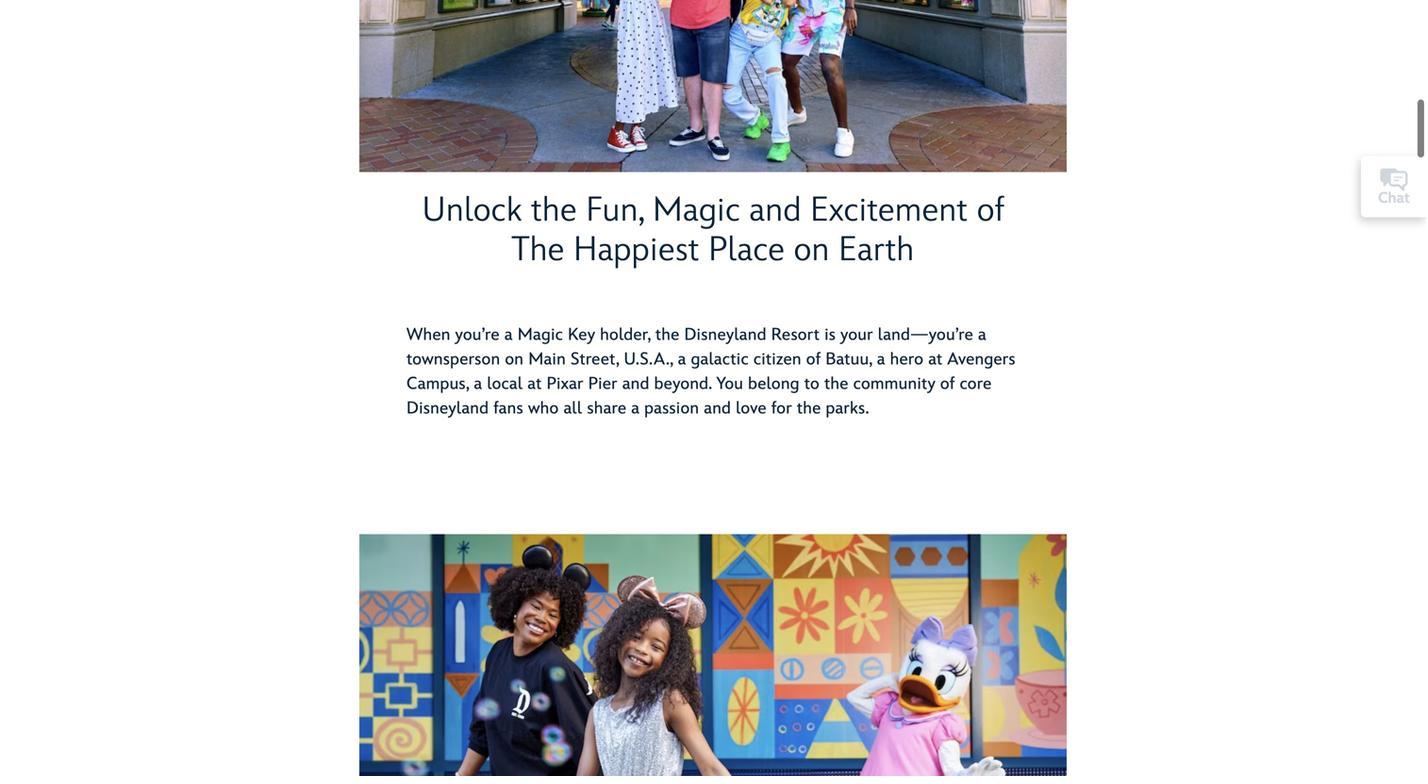 Task type: describe. For each thing, give the bounding box(es) containing it.
a right you're
[[505, 325, 513, 346]]

of inside "unlock the fun, magic and excitement of the happiest place on earth"
[[977, 190, 1005, 231]]

chat
[[1379, 189, 1411, 208]]

main
[[529, 350, 566, 370]]

the up u.s.a.,
[[656, 325, 680, 346]]

galactic
[[691, 350, 749, 370]]

your
[[841, 325, 874, 346]]

1 vertical spatial at
[[528, 374, 542, 395]]

magic for key
[[518, 325, 563, 346]]

belong
[[749, 374, 800, 395]]

1 horizontal spatial at
[[929, 350, 943, 370]]

campus,
[[407, 374, 469, 395]]

a mother and daughter pose with daisy duck in disneyland park image
[[360, 535, 1067, 777]]

when
[[407, 325, 451, 346]]

when you're a magic key holder, the disneyland resort is your land—you're a townsperson on main street, u.s.a., a galactic citizen of batuu, a hero at avengers campus, a local at pixar pier and beyond. you belong to the community of core disneyland fans who all share a passion and love for the parks.
[[407, 325, 1016, 419]]

you're
[[456, 325, 500, 346]]

4 guests stand in front of the disneyland park entrance image
[[360, 0, 1067, 172]]

holder,
[[600, 325, 651, 346]]

key
[[568, 325, 596, 346]]

share
[[587, 399, 627, 419]]

1 horizontal spatial and
[[704, 399, 731, 419]]

local
[[487, 374, 523, 395]]

and inside "unlock the fun, magic and excitement of the happiest place on earth"
[[750, 190, 802, 231]]

land—you're
[[878, 325, 974, 346]]

resort
[[772, 325, 820, 346]]

on inside "unlock the fun, magic and excitement of the happiest place on earth"
[[794, 230, 830, 271]]

2 vertical spatial of
[[941, 374, 955, 395]]

a up avengers at the top right
[[979, 325, 987, 346]]

a left 'local'
[[474, 374, 483, 395]]

a left hero
[[877, 350, 886, 370]]

0 horizontal spatial disneyland
[[407, 399, 489, 419]]

fans
[[494, 399, 524, 419]]

parks.
[[826, 399, 870, 419]]



Task type: vqa. For each thing, say whether or not it's contained in the screenshot.
Visit Disney.com
no



Task type: locate. For each thing, give the bounding box(es) containing it.
for
[[772, 399, 793, 419]]

the
[[512, 230, 565, 271]]

happiest
[[574, 230, 700, 271]]

0 horizontal spatial at
[[528, 374, 542, 395]]

disneyland down campus,
[[407, 399, 489, 419]]

earth
[[839, 230, 915, 271]]

all
[[564, 399, 583, 419]]

fun,
[[586, 190, 644, 231]]

to
[[805, 374, 820, 395]]

1 horizontal spatial of
[[941, 374, 955, 395]]

magic right "fun,"
[[653, 190, 741, 231]]

2 horizontal spatial of
[[977, 190, 1005, 231]]

magic inside when you're a magic key holder, the disneyland resort is your land—you're a townsperson on main street, u.s.a., a galactic citizen of batuu, a hero at avengers campus, a local at pixar pier and beyond. you belong to the community of core disneyland fans who all share a passion and love for the parks.
[[518, 325, 563, 346]]

community
[[854, 374, 936, 395]]

0 vertical spatial disneyland
[[685, 325, 767, 346]]

magic inside "unlock the fun, magic and excitement of the happiest place on earth"
[[653, 190, 741, 231]]

1 vertical spatial of
[[807, 350, 821, 370]]

0 vertical spatial and
[[750, 190, 802, 231]]

of
[[977, 190, 1005, 231], [807, 350, 821, 370], [941, 374, 955, 395]]

magic up the main
[[518, 325, 563, 346]]

0 horizontal spatial of
[[807, 350, 821, 370]]

street,
[[571, 350, 619, 370]]

batuu,
[[826, 350, 873, 370]]

magic for and
[[653, 190, 741, 231]]

1 vertical spatial on
[[505, 350, 524, 370]]

at
[[929, 350, 943, 370], [528, 374, 542, 395]]

core
[[960, 374, 992, 395]]

you
[[717, 374, 744, 395]]

0 horizontal spatial magic
[[518, 325, 563, 346]]

0 vertical spatial magic
[[653, 190, 741, 231]]

0 horizontal spatial and
[[623, 374, 650, 395]]

on
[[794, 230, 830, 271], [505, 350, 524, 370]]

the down to
[[797, 399, 821, 419]]

1 vertical spatial magic
[[518, 325, 563, 346]]

unlock the fun, magic and excitement of the happiest place on earth
[[422, 190, 1005, 271]]

townsperson
[[407, 350, 501, 370]]

0 vertical spatial of
[[977, 190, 1005, 231]]

excitement
[[811, 190, 968, 231]]

on left earth
[[794, 230, 830, 271]]

pier
[[589, 374, 618, 395]]

a up beyond.
[[678, 350, 687, 370]]

unlock
[[422, 190, 522, 231]]

hero
[[891, 350, 924, 370]]

on up 'local'
[[505, 350, 524, 370]]

who
[[528, 399, 559, 419]]

beyond.
[[655, 374, 712, 395]]

a
[[505, 325, 513, 346], [979, 325, 987, 346], [678, 350, 687, 370], [877, 350, 886, 370], [474, 374, 483, 395], [632, 399, 640, 419]]

u.s.a.,
[[624, 350, 673, 370]]

magic
[[653, 190, 741, 231], [518, 325, 563, 346]]

the inside "unlock the fun, magic and excitement of the happiest place on earth"
[[531, 190, 577, 231]]

is
[[825, 325, 836, 346]]

at down land—you're
[[929, 350, 943, 370]]

place
[[709, 230, 785, 271]]

passion
[[645, 399, 700, 419]]

0 horizontal spatial on
[[505, 350, 524, 370]]

on inside when you're a magic key holder, the disneyland resort is your land—you're a townsperson on main street, u.s.a., a galactic citizen of batuu, a hero at avengers campus, a local at pixar pier and beyond. you belong to the community of core disneyland fans who all share a passion and love for the parks.
[[505, 350, 524, 370]]

2 vertical spatial and
[[704, 399, 731, 419]]

1 vertical spatial and
[[623, 374, 650, 395]]

disneyland up galactic
[[685, 325, 767, 346]]

the
[[531, 190, 577, 231], [656, 325, 680, 346], [825, 374, 849, 395], [797, 399, 821, 419]]

1 vertical spatial disneyland
[[407, 399, 489, 419]]

and
[[750, 190, 802, 231], [623, 374, 650, 395], [704, 399, 731, 419]]

0 vertical spatial on
[[794, 230, 830, 271]]

2 horizontal spatial and
[[750, 190, 802, 231]]

1 horizontal spatial disneyland
[[685, 325, 767, 346]]

pixar
[[547, 374, 584, 395]]

disneyland
[[685, 325, 767, 346], [407, 399, 489, 419]]

the left "fun,"
[[531, 190, 577, 231]]

at up who
[[528, 374, 542, 395]]

a right "share"
[[632, 399, 640, 419]]

1 horizontal spatial on
[[794, 230, 830, 271]]

0 vertical spatial at
[[929, 350, 943, 370]]

1 horizontal spatial magic
[[653, 190, 741, 231]]

love
[[736, 399, 767, 419]]

citizen
[[754, 350, 802, 370]]

avengers
[[948, 350, 1016, 370]]

the right to
[[825, 374, 849, 395]]



